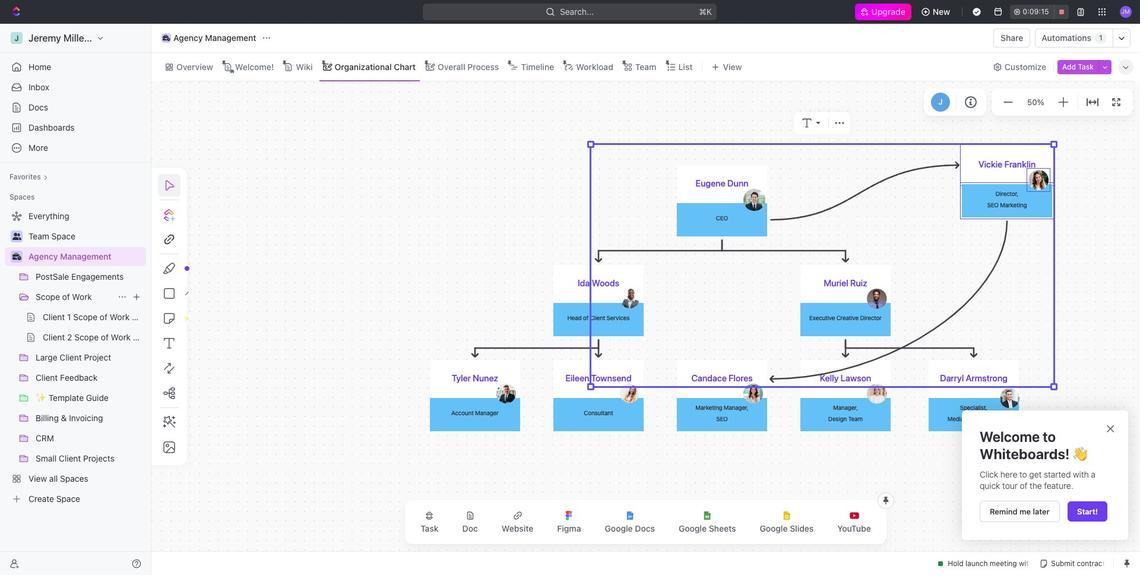 Task type: describe. For each thing, give the bounding box(es) containing it.
0:09:15
[[1023, 7, 1049, 16]]

everything
[[29, 211, 69, 221]]

dialog containing ×
[[962, 410, 1129, 540]]

process
[[468, 61, 499, 72]]

figma
[[557, 523, 581, 533]]

overall
[[438, 61, 465, 72]]

organizational
[[335, 61, 392, 72]]

all
[[49, 473, 58, 484]]

view all spaces link
[[5, 469, 144, 488]]

timeline
[[521, 61, 554, 72]]

remind me later
[[990, 507, 1050, 516]]

50%
[[1028, 97, 1045, 107]]

view button
[[708, 59, 746, 75]]

a
[[1091, 469, 1096, 479]]

overall process link
[[436, 59, 499, 75]]

0 vertical spatial agency management
[[173, 33, 256, 43]]

docs link
[[5, 98, 146, 117]]

everything link
[[5, 207, 144, 226]]

share
[[1001, 33, 1024, 43]]

small
[[36, 453, 57, 463]]

client 2 scope of work docs link
[[43, 328, 153, 347]]

later
[[1033, 507, 1050, 516]]

jeremy
[[29, 33, 61, 43]]

client inside 'link'
[[60, 352, 82, 362]]

scope for 2
[[74, 332, 99, 342]]

postsale
[[36, 271, 69, 282]]

search...
[[560, 7, 594, 17]]

0 horizontal spatial spaces
[[10, 192, 35, 201]]

automations
[[1042, 33, 1092, 43]]

1 horizontal spatial agency management link
[[159, 31, 259, 45]]

1 vertical spatial agency management link
[[29, 247, 144, 266]]

add task button
[[1058, 60, 1099, 74]]

google slides
[[760, 523, 814, 533]]

view for view
[[723, 61, 742, 72]]

favorites button
[[5, 170, 53, 184]]

agency inside tree
[[29, 251, 58, 261]]

task inside task button
[[421, 523, 439, 533]]

new button
[[917, 2, 958, 21]]

google sheets button
[[669, 504, 746, 541]]

create space
[[29, 494, 80, 504]]

business time image
[[12, 253, 21, 260]]

dashboards
[[29, 122, 75, 132]]

small client projects link
[[36, 449, 144, 468]]

inbox link
[[5, 78, 146, 97]]

work for 1
[[110, 312, 130, 322]]

projects
[[83, 453, 115, 463]]

postsale engagements link
[[36, 267, 144, 286]]

client 1 scope of work docs
[[43, 312, 151, 322]]

list link
[[676, 59, 693, 75]]

share button
[[994, 29, 1031, 48]]

organizational chart
[[335, 61, 416, 72]]

chart
[[394, 61, 416, 72]]

the
[[1030, 481, 1042, 491]]

project
[[84, 352, 111, 362]]

google for google docs
[[605, 523, 633, 533]]

✨ template guide
[[36, 393, 109, 403]]

doc
[[463, 523, 478, 533]]

create space link
[[5, 489, 144, 509]]

workload link
[[574, 59, 614, 75]]

user group image
[[12, 233, 21, 240]]

overview
[[176, 61, 213, 72]]

website
[[502, 523, 534, 533]]

workspace
[[98, 33, 147, 43]]

here
[[1001, 469, 1018, 479]]

view button
[[708, 53, 746, 81]]

welcome! link
[[233, 59, 274, 75]]

me
[[1020, 507, 1031, 516]]

team for team space
[[29, 231, 49, 241]]

click
[[980, 469, 999, 479]]

more
[[29, 143, 48, 153]]

guide
[[86, 393, 109, 403]]

0 vertical spatial management
[[205, 33, 256, 43]]

scope for 1
[[73, 312, 97, 322]]

large
[[36, 352, 57, 362]]

of down postsale
[[62, 292, 70, 302]]

of up the client 2 scope of work docs
[[100, 312, 107, 322]]

large client project link
[[36, 348, 144, 367]]

upgrade
[[872, 7, 906, 17]]

welcome to whiteboards ! 👋
[[980, 428, 1087, 462]]

👋
[[1073, 445, 1087, 462]]

add
[[1063, 62, 1076, 71]]

organizational chart link
[[332, 59, 416, 75]]

postsale engagements
[[36, 271, 124, 282]]

to inside welcome to whiteboards ! 👋
[[1043, 428, 1056, 445]]

team for team
[[636, 61, 657, 72]]

2
[[67, 332, 72, 342]]

client 2 scope of work docs
[[43, 332, 153, 342]]

client feedback link
[[36, 368, 144, 387]]

with
[[1073, 469, 1089, 479]]

get
[[1030, 469, 1042, 479]]

youtube
[[838, 523, 871, 533]]



Task type: vqa. For each thing, say whether or not it's contained in the screenshot.
Client
yes



Task type: locate. For each thing, give the bounding box(es) containing it.
⌘k
[[700, 7, 713, 17]]

work
[[72, 292, 92, 302], [110, 312, 130, 322], [111, 332, 131, 342]]

welcome!
[[235, 61, 274, 72]]

1 horizontal spatial task
[[1078, 62, 1094, 71]]

0 horizontal spatial agency management link
[[29, 247, 144, 266]]

1 horizontal spatial 1
[[1100, 33, 1103, 42]]

1 vertical spatial agency management
[[29, 251, 111, 261]]

0 horizontal spatial to
[[1020, 469, 1028, 479]]

0 vertical spatial space
[[51, 231, 75, 241]]

team inside team space link
[[29, 231, 49, 241]]

management inside tree
[[60, 251, 111, 261]]

management up welcome! link
[[205, 33, 256, 43]]

1 up 2
[[67, 312, 71, 322]]

0 vertical spatial agency
[[173, 33, 203, 43]]

doc button
[[453, 504, 488, 541]]

youtube button
[[828, 504, 881, 541]]

spaces inside view all spaces link
[[60, 473, 88, 484]]

tree inside sidebar navigation
[[5, 207, 153, 509]]

task right add
[[1078, 62, 1094, 71]]

0 vertical spatial work
[[72, 292, 92, 302]]

view
[[723, 61, 742, 72], [29, 473, 47, 484]]

1 vertical spatial 1
[[67, 312, 71, 322]]

client for feedback
[[36, 372, 58, 383]]

j inside sidebar navigation
[[14, 34, 19, 42]]

✨ template guide link
[[36, 389, 144, 408]]

management down team space link
[[60, 251, 111, 261]]

customize button
[[990, 59, 1050, 75]]

1 horizontal spatial agency
[[173, 33, 203, 43]]

to
[[1043, 428, 1056, 445], [1020, 469, 1028, 479]]

scope inside scope of work link
[[36, 292, 60, 302]]

team space link
[[29, 227, 144, 246]]

0 horizontal spatial team
[[29, 231, 49, 241]]

× button
[[1106, 419, 1116, 436]]

0 vertical spatial agency management link
[[159, 31, 259, 45]]

1 right 'automations'
[[1100, 33, 1103, 42]]

space for team space
[[51, 231, 75, 241]]

0 horizontal spatial task
[[421, 523, 439, 533]]

1 horizontal spatial spaces
[[60, 473, 88, 484]]

1 horizontal spatial team
[[636, 61, 657, 72]]

1 inside tree
[[67, 312, 71, 322]]

google
[[605, 523, 633, 533], [679, 523, 707, 533], [760, 523, 788, 533]]

1 vertical spatial spaces
[[60, 473, 88, 484]]

google sheets
[[679, 523, 736, 533]]

list
[[679, 61, 693, 72]]

scope
[[36, 292, 60, 302], [73, 312, 97, 322], [74, 332, 99, 342]]

of
[[62, 292, 70, 302], [100, 312, 107, 322], [101, 332, 109, 342], [1020, 481, 1028, 491]]

workload
[[576, 61, 614, 72]]

1 google from the left
[[605, 523, 633, 533]]

google left slides
[[760, 523, 788, 533]]

0:09:15 button
[[1011, 5, 1069, 19]]

task left doc in the bottom left of the page
[[421, 523, 439, 533]]

business time image
[[163, 35, 170, 41]]

1 vertical spatial task
[[421, 523, 439, 533]]

50% button
[[1025, 95, 1047, 109]]

quick
[[980, 481, 1001, 491]]

website button
[[492, 504, 543, 541]]

task button
[[411, 504, 448, 541]]

team
[[636, 61, 657, 72], [29, 231, 49, 241]]

dialog
[[962, 410, 1129, 540]]

new
[[933, 7, 951, 17]]

docs inside button
[[635, 523, 655, 533]]

spaces
[[10, 192, 35, 201], [60, 473, 88, 484]]

view for view all spaces
[[29, 473, 47, 484]]

google left 'sheets'
[[679, 523, 707, 533]]

to up whiteboards
[[1043, 428, 1056, 445]]

1 horizontal spatial j
[[939, 97, 943, 106]]

jm button
[[1117, 2, 1136, 21]]

billing & invoicing
[[36, 413, 103, 423]]

0 vertical spatial scope
[[36, 292, 60, 302]]

upgrade link
[[855, 4, 912, 20]]

agency management link down team space link
[[29, 247, 144, 266]]

&
[[61, 413, 67, 423]]

sheets
[[709, 523, 736, 533]]

to left the get
[[1020, 469, 1028, 479]]

team left list link
[[636, 61, 657, 72]]

client up view all spaces link
[[59, 453, 81, 463]]

view left 'all'
[[29, 473, 47, 484]]

tree containing everything
[[5, 207, 153, 509]]

remind me later button
[[980, 501, 1060, 522]]

1 vertical spatial j
[[939, 97, 943, 106]]

agency management up 'postsale engagements'
[[29, 251, 111, 261]]

jeremy miller's workspace
[[29, 33, 147, 43]]

1 vertical spatial management
[[60, 251, 111, 261]]

1 horizontal spatial management
[[205, 33, 256, 43]]

work up the client 2 scope of work docs
[[110, 312, 130, 322]]

3 google from the left
[[760, 523, 788, 533]]

team link
[[633, 59, 657, 75]]

feature.
[[1045, 481, 1074, 491]]

billing & invoicing link
[[36, 409, 144, 428]]

scope down postsale
[[36, 292, 60, 302]]

1 horizontal spatial to
[[1043, 428, 1056, 445]]

slides
[[790, 523, 814, 533]]

invoicing
[[69, 413, 103, 423]]

agency management up overview
[[173, 33, 256, 43]]

1
[[1100, 33, 1103, 42], [67, 312, 71, 322]]

whiteboards
[[980, 445, 1066, 462]]

scope inside client 1 scope of work docs link
[[73, 312, 97, 322]]

welcome
[[980, 428, 1040, 445]]

task inside add task button
[[1078, 62, 1094, 71]]

space for create space
[[56, 494, 80, 504]]

google docs button
[[596, 504, 665, 541]]

team inside team link
[[636, 61, 657, 72]]

billing
[[36, 413, 59, 423]]

add task
[[1063, 62, 1094, 71]]

j
[[14, 34, 19, 42], [939, 97, 943, 106]]

tour
[[1003, 481, 1018, 491]]

small client projects
[[36, 453, 115, 463]]

overview link
[[174, 59, 213, 75]]

client left 2
[[43, 332, 65, 342]]

miller's
[[64, 33, 96, 43]]

view right list
[[723, 61, 742, 72]]

0 vertical spatial 1
[[1100, 33, 1103, 42]]

0 horizontal spatial agency
[[29, 251, 58, 261]]

0 vertical spatial team
[[636, 61, 657, 72]]

1 vertical spatial scope
[[73, 312, 97, 322]]

2 vertical spatial work
[[111, 332, 131, 342]]

client for 1
[[43, 312, 65, 322]]

client down scope of work
[[43, 312, 65, 322]]

sidebar navigation
[[0, 24, 154, 575]]

client down 2
[[60, 352, 82, 362]]

1 vertical spatial team
[[29, 231, 49, 241]]

agency right business time icon
[[173, 33, 203, 43]]

crm link
[[36, 429, 144, 448]]

scope right 2
[[74, 332, 99, 342]]

space down view all spaces link
[[56, 494, 80, 504]]

click here to get started with a quick tour of the feature.
[[980, 469, 1098, 491]]

to inside click here to get started with a quick tour of the feature.
[[1020, 469, 1028, 479]]

client
[[43, 312, 65, 322], [43, 332, 65, 342], [60, 352, 82, 362], [36, 372, 58, 383], [59, 453, 81, 463]]

0 horizontal spatial view
[[29, 473, 47, 484]]

0 horizontal spatial j
[[14, 34, 19, 42]]

1 vertical spatial view
[[29, 473, 47, 484]]

work for 2
[[111, 332, 131, 342]]

more button
[[5, 138, 146, 157]]

agency down team space
[[29, 251, 58, 261]]

favorites
[[10, 172, 41, 181]]

1 vertical spatial work
[[110, 312, 130, 322]]

view inside view button
[[723, 61, 742, 72]]

0 horizontal spatial 1
[[67, 312, 71, 322]]

1 vertical spatial to
[[1020, 469, 1028, 479]]

0 vertical spatial spaces
[[10, 192, 35, 201]]

remind
[[990, 507, 1018, 516]]

team space
[[29, 231, 75, 241]]

0 vertical spatial task
[[1078, 62, 1094, 71]]

0 horizontal spatial agency management
[[29, 251, 111, 261]]

!
[[1066, 445, 1070, 462]]

tree
[[5, 207, 153, 509]]

google right figma
[[605, 523, 633, 533]]

google for google sheets
[[679, 523, 707, 533]]

client for 2
[[43, 332, 65, 342]]

timeline link
[[519, 59, 554, 75]]

inbox
[[29, 82, 49, 92]]

1 vertical spatial space
[[56, 494, 80, 504]]

2 google from the left
[[679, 523, 707, 533]]

space down everything link
[[51, 231, 75, 241]]

google for google slides
[[760, 523, 788, 533]]

1 vertical spatial agency
[[29, 251, 58, 261]]

wiki link
[[294, 59, 313, 75]]

create
[[29, 494, 54, 504]]

google slides button
[[751, 504, 824, 541]]

of left the
[[1020, 481, 1028, 491]]

1 horizontal spatial view
[[723, 61, 742, 72]]

2 horizontal spatial google
[[760, 523, 788, 533]]

jeremy miller's workspace, , element
[[11, 32, 23, 44]]

of down client 1 scope of work docs link
[[101, 332, 109, 342]]

0 horizontal spatial google
[[605, 523, 633, 533]]

view inside view all spaces link
[[29, 473, 47, 484]]

0 horizontal spatial management
[[60, 251, 111, 261]]

agency management
[[173, 33, 256, 43], [29, 251, 111, 261]]

client down large
[[36, 372, 58, 383]]

0 vertical spatial view
[[723, 61, 742, 72]]

spaces down small client projects
[[60, 473, 88, 484]]

✨
[[36, 393, 46, 403]]

overall process
[[438, 61, 499, 72]]

work up project
[[111, 332, 131, 342]]

work down 'postsale engagements'
[[72, 292, 92, 302]]

docs
[[29, 102, 48, 112], [132, 312, 151, 322], [133, 332, 153, 342], [635, 523, 655, 533]]

scope down scope of work link
[[73, 312, 97, 322]]

2 vertical spatial scope
[[74, 332, 99, 342]]

0 vertical spatial j
[[14, 34, 19, 42]]

agency management inside sidebar navigation
[[29, 251, 111, 261]]

scope inside client 2 scope of work docs link
[[74, 332, 99, 342]]

of inside click here to get started with a quick tour of the feature.
[[1020, 481, 1028, 491]]

agency management link
[[159, 31, 259, 45], [29, 247, 144, 266]]

team right the "user group" icon
[[29, 231, 49, 241]]

agency management link up overview
[[159, 31, 259, 45]]

0 vertical spatial to
[[1043, 428, 1056, 445]]

google docs
[[605, 523, 655, 533]]

1 horizontal spatial agency management
[[173, 33, 256, 43]]

1 horizontal spatial google
[[679, 523, 707, 533]]

management
[[205, 33, 256, 43], [60, 251, 111, 261]]

spaces down favorites
[[10, 192, 35, 201]]



